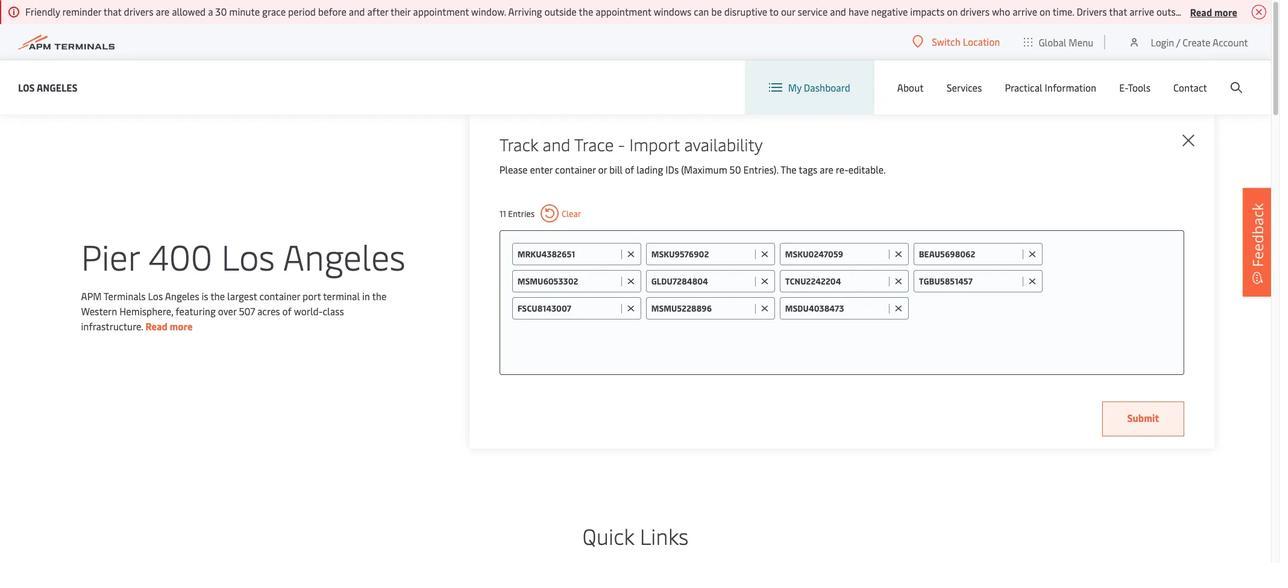 Task type: describe. For each thing, give the bounding box(es) containing it.
3 appointment from the left
[[1214, 5, 1270, 18]]

2 appointment from the left
[[596, 5, 652, 18]]

acres
[[257, 304, 280, 318]]

1 on from the left
[[948, 5, 958, 18]]

minute
[[229, 5, 260, 18]]

11
[[500, 208, 506, 219]]

e-tools button
[[1120, 60, 1151, 115]]

negative
[[872, 5, 909, 18]]

apm
[[81, 289, 102, 302]]

is
[[202, 289, 208, 302]]

global
[[1039, 35, 1067, 49]]

read more link
[[146, 319, 193, 333]]

0 horizontal spatial the
[[211, 289, 225, 302]]

login / create account link
[[1129, 24, 1249, 60]]

container inside apm terminals los angeles is the largest container port terminal in the western hemisphere, featuring over 507 acres of world-class infrastructure.
[[260, 289, 300, 302]]

wi
[[1272, 5, 1281, 18]]

my
[[789, 81, 802, 94]]

2 that from the left
[[1110, 5, 1128, 18]]

grace
[[262, 5, 286, 18]]

1 that from the left
[[104, 5, 122, 18]]

more for read more button
[[1215, 5, 1238, 18]]

los angeles
[[18, 81, 78, 94]]

create
[[1183, 35, 1211, 49]]

quick
[[583, 521, 635, 551]]

tools
[[1129, 81, 1151, 94]]

e-tools
[[1120, 81, 1151, 94]]

switch location
[[933, 35, 1001, 48]]

login
[[1152, 35, 1175, 49]]

tags
[[799, 163, 818, 176]]

class
[[323, 304, 344, 318]]

friendly reminder that drivers are allowed a 30 minute grace period before and after their appointment window. arriving outside the appointment windows can be disruptive to our service and have negative impacts on drivers who arrive on time. drivers that arrive outside their appointment wi
[[25, 5, 1281, 18]]

1 horizontal spatial container
[[555, 163, 596, 176]]

practical information button
[[1006, 60, 1097, 115]]

entries
[[508, 208, 535, 219]]

read for read more button
[[1191, 5, 1213, 18]]

feedback button
[[1244, 188, 1274, 297]]

featuring
[[176, 304, 216, 318]]

login / create account
[[1152, 35, 1249, 49]]

0 horizontal spatial and
[[349, 5, 365, 18]]

clear
[[562, 208, 582, 219]]

infrastructure.
[[81, 319, 143, 333]]

port
[[303, 289, 321, 302]]

2 on from the left
[[1040, 5, 1051, 18]]

more for read more link
[[170, 319, 193, 333]]

0 vertical spatial of
[[625, 163, 635, 176]]

2 horizontal spatial and
[[831, 5, 847, 18]]

contact
[[1174, 81, 1208, 94]]

read more for read more button
[[1191, 5, 1238, 18]]

menu
[[1070, 35, 1094, 49]]

los for apm terminals los angeles is the largest container port terminal in the western hemisphere, featuring over 507 acres of world-class infrastructure.
[[148, 289, 163, 302]]

los for pier 400 los angeles
[[221, 232, 275, 280]]

los angeles link
[[18, 80, 78, 95]]

lading
[[637, 163, 664, 176]]

world-
[[294, 304, 323, 318]]

track and trace - import availability
[[500, 133, 763, 156]]

2 their from the left
[[1192, 5, 1212, 18]]

507
[[239, 304, 255, 318]]

my dashboard
[[789, 81, 851, 94]]

information
[[1046, 81, 1097, 94]]

be
[[712, 5, 722, 18]]

switch
[[933, 35, 961, 48]]

Type or paste your IDs here text field
[[914, 297, 1172, 319]]

to
[[770, 5, 779, 18]]

have
[[849, 5, 869, 18]]

who
[[993, 5, 1011, 18]]

reminder
[[62, 5, 101, 18]]

track
[[500, 133, 539, 156]]

the
[[781, 163, 797, 176]]

-
[[619, 133, 625, 156]]

read more for read more link
[[146, 319, 193, 333]]

after
[[368, 5, 389, 18]]

pier
[[81, 232, 140, 280]]

my dashboard button
[[769, 60, 851, 115]]

editable.
[[849, 163, 886, 176]]

enter
[[530, 163, 553, 176]]

drivers
[[1077, 5, 1108, 18]]

la secondary image
[[140, 307, 351, 488]]

practical information
[[1006, 81, 1097, 94]]

trace
[[575, 133, 614, 156]]

e-
[[1120, 81, 1129, 94]]

entries).
[[744, 163, 779, 176]]

read for read more link
[[146, 319, 168, 333]]

terminals
[[104, 289, 146, 302]]

1 arrive from the left
[[1013, 5, 1038, 18]]

/
[[1177, 35, 1181, 49]]

contact button
[[1174, 60, 1208, 115]]

in
[[362, 289, 370, 302]]

bill
[[610, 163, 623, 176]]



Task type: locate. For each thing, give the bounding box(es) containing it.
angeles for apm terminals los angeles is the largest container port terminal in the western hemisphere, featuring over 507 acres of world-class infrastructure.
[[165, 289, 199, 302]]

1 horizontal spatial arrive
[[1130, 5, 1155, 18]]

1 horizontal spatial drivers
[[961, 5, 990, 18]]

over
[[218, 304, 237, 318]]

a
[[208, 5, 213, 18]]

time.
[[1053, 5, 1075, 18]]

on right impacts
[[948, 5, 958, 18]]

ids
[[666, 163, 679, 176]]

1 horizontal spatial the
[[372, 289, 387, 302]]

read more down hemisphere,
[[146, 319, 193, 333]]

services
[[947, 81, 983, 94]]

appointment
[[413, 5, 469, 18], [596, 5, 652, 18], [1214, 5, 1270, 18]]

1 vertical spatial more
[[170, 319, 193, 333]]

1 vertical spatial are
[[820, 163, 834, 176]]

1 their from the left
[[391, 5, 411, 18]]

pier 400 los angeles
[[81, 232, 406, 280]]

2 horizontal spatial los
[[221, 232, 275, 280]]

2 vertical spatial los
[[148, 289, 163, 302]]

drivers
[[124, 5, 154, 18], [961, 5, 990, 18]]

1 horizontal spatial are
[[820, 163, 834, 176]]

0 vertical spatial are
[[156, 5, 170, 18]]

that right the drivers
[[1110, 5, 1128, 18]]

1 outside from the left
[[545, 5, 577, 18]]

1 horizontal spatial outside
[[1157, 5, 1190, 18]]

2 horizontal spatial angeles
[[283, 232, 406, 280]]

that right the reminder
[[104, 5, 122, 18]]

arriving
[[509, 5, 543, 18]]

0 horizontal spatial outside
[[545, 5, 577, 18]]

appointment left windows
[[596, 5, 652, 18]]

close alert image
[[1253, 5, 1267, 19]]

0 horizontal spatial read more
[[146, 319, 193, 333]]

los
[[18, 81, 35, 94], [221, 232, 275, 280], [148, 289, 163, 302]]

1 horizontal spatial on
[[1040, 5, 1051, 18]]

appointment up account
[[1214, 5, 1270, 18]]

outside up the /
[[1157, 5, 1190, 18]]

about
[[898, 81, 924, 94]]

of right bill
[[625, 163, 635, 176]]

and
[[349, 5, 365, 18], [831, 5, 847, 18], [543, 133, 571, 156]]

and up enter
[[543, 133, 571, 156]]

0 horizontal spatial that
[[104, 5, 122, 18]]

services button
[[947, 60, 983, 115]]

2 horizontal spatial appointment
[[1214, 5, 1270, 18]]

of
[[625, 163, 635, 176], [283, 304, 292, 318]]

0 vertical spatial more
[[1215, 5, 1238, 18]]

drivers left 'who'
[[961, 5, 990, 18]]

and left after
[[349, 5, 365, 18]]

0 horizontal spatial appointment
[[413, 5, 469, 18]]

container left or
[[555, 163, 596, 176]]

0 horizontal spatial drivers
[[124, 5, 154, 18]]

0 horizontal spatial read
[[146, 319, 168, 333]]

please enter container or bill of lading ids (maximum 50 entries). the tags are re-editable.
[[500, 163, 886, 176]]

the
[[579, 5, 594, 18], [211, 289, 225, 302], [372, 289, 387, 302]]

1 vertical spatial read more
[[146, 319, 193, 333]]

friendly
[[25, 5, 60, 18]]

are left re-
[[820, 163, 834, 176]]

1 horizontal spatial of
[[625, 163, 635, 176]]

global menu button
[[1013, 24, 1106, 60]]

read
[[1191, 5, 1213, 18], [146, 319, 168, 333]]

2 arrive from the left
[[1130, 5, 1155, 18]]

1 vertical spatial angeles
[[283, 232, 406, 280]]

2 outside from the left
[[1157, 5, 1190, 18]]

0 horizontal spatial angeles
[[37, 81, 78, 94]]

practical
[[1006, 81, 1043, 94]]

0 horizontal spatial of
[[283, 304, 292, 318]]

Entered ID text field
[[518, 248, 619, 260], [652, 248, 752, 260], [920, 248, 1020, 260], [518, 276, 619, 287], [786, 303, 886, 314]]

before
[[318, 5, 347, 18]]

largest
[[227, 289, 257, 302]]

more inside read more button
[[1215, 5, 1238, 18]]

0 vertical spatial read
[[1191, 5, 1213, 18]]

appointment left window.
[[413, 5, 469, 18]]

read up login / create account
[[1191, 5, 1213, 18]]

account
[[1213, 35, 1249, 49]]

1 horizontal spatial read
[[1191, 5, 1213, 18]]

1 horizontal spatial and
[[543, 133, 571, 156]]

links
[[640, 521, 689, 551]]

of right acres
[[283, 304, 292, 318]]

Entered ID text field
[[786, 248, 886, 260], [652, 276, 752, 287], [786, 276, 886, 287], [920, 276, 1020, 287], [518, 303, 619, 314], [652, 303, 752, 314]]

los inside apm terminals los angeles is the largest container port terminal in the western hemisphere, featuring over 507 acres of world-class infrastructure.
[[148, 289, 163, 302]]

feedback
[[1248, 203, 1268, 267]]

0 horizontal spatial more
[[170, 319, 193, 333]]

window.
[[471, 5, 507, 18]]

clear button
[[541, 204, 582, 223]]

angeles inside apm terminals los angeles is the largest container port terminal in the western hemisphere, featuring over 507 acres of world-class infrastructure.
[[165, 289, 199, 302]]

availability
[[685, 133, 763, 156]]

50
[[730, 163, 742, 176]]

0 horizontal spatial los
[[18, 81, 35, 94]]

location
[[964, 35, 1001, 48]]

windows
[[654, 5, 692, 18]]

more
[[1215, 5, 1238, 18], [170, 319, 193, 333]]

service
[[798, 5, 828, 18]]

0 vertical spatial container
[[555, 163, 596, 176]]

outside
[[545, 5, 577, 18], [1157, 5, 1190, 18]]

dashboard
[[804, 81, 851, 94]]

period
[[288, 5, 316, 18]]

their
[[391, 5, 411, 18], [1192, 5, 1212, 18]]

1 horizontal spatial appointment
[[596, 5, 652, 18]]

1 horizontal spatial los
[[148, 289, 163, 302]]

read more button
[[1191, 4, 1238, 19]]

submit
[[1128, 411, 1160, 425]]

their right after
[[391, 5, 411, 18]]

hemisphere,
[[120, 304, 173, 318]]

0 horizontal spatial their
[[391, 5, 411, 18]]

1 vertical spatial of
[[283, 304, 292, 318]]

that
[[104, 5, 122, 18], [1110, 5, 1128, 18]]

terminal
[[323, 289, 360, 302]]

our
[[782, 5, 796, 18]]

can
[[694, 5, 709, 18]]

on
[[948, 5, 958, 18], [1040, 5, 1051, 18]]

are left allowed
[[156, 5, 170, 18]]

1 horizontal spatial their
[[1192, 5, 1212, 18]]

drivers left allowed
[[124, 5, 154, 18]]

container
[[555, 163, 596, 176], [260, 289, 300, 302]]

1 appointment from the left
[[413, 5, 469, 18]]

and left have
[[831, 5, 847, 18]]

1 horizontal spatial angeles
[[165, 289, 199, 302]]

their up login / create account
[[1192, 5, 1212, 18]]

0 vertical spatial los
[[18, 81, 35, 94]]

1 horizontal spatial that
[[1110, 5, 1128, 18]]

30
[[216, 5, 227, 18]]

2 drivers from the left
[[961, 5, 990, 18]]

1 horizontal spatial read more
[[1191, 5, 1238, 18]]

more down featuring
[[170, 319, 193, 333]]

0 horizontal spatial arrive
[[1013, 5, 1038, 18]]

more up account
[[1215, 5, 1238, 18]]

0 horizontal spatial are
[[156, 5, 170, 18]]

0 horizontal spatial on
[[948, 5, 958, 18]]

outside right arriving
[[545, 5, 577, 18]]

1 vertical spatial read
[[146, 319, 168, 333]]

submit button
[[1103, 402, 1185, 437]]

quick links
[[583, 521, 689, 551]]

re-
[[836, 163, 849, 176]]

arrive up login
[[1130, 5, 1155, 18]]

11 entries
[[500, 208, 535, 219]]

read inside button
[[1191, 5, 1213, 18]]

disruptive
[[725, 5, 768, 18]]

0 vertical spatial angeles
[[37, 81, 78, 94]]

1 horizontal spatial more
[[1215, 5, 1238, 18]]

allowed
[[172, 5, 206, 18]]

read down hemisphere,
[[146, 319, 168, 333]]

angeles for pier 400 los angeles
[[283, 232, 406, 280]]

1 vertical spatial container
[[260, 289, 300, 302]]

impacts
[[911, 5, 945, 18]]

switch location button
[[913, 35, 1001, 48]]

global menu
[[1039, 35, 1094, 49]]

read more
[[1191, 5, 1238, 18], [146, 319, 193, 333]]

2 horizontal spatial the
[[579, 5, 594, 18]]

container up acres
[[260, 289, 300, 302]]

1 vertical spatial los
[[221, 232, 275, 280]]

2 vertical spatial angeles
[[165, 289, 199, 302]]

1 drivers from the left
[[124, 5, 154, 18]]

western
[[81, 304, 117, 318]]

0 vertical spatial read more
[[1191, 5, 1238, 18]]

0 horizontal spatial container
[[260, 289, 300, 302]]

arrive right 'who'
[[1013, 5, 1038, 18]]

(maximum
[[682, 163, 728, 176]]

400
[[149, 232, 213, 280]]

please
[[500, 163, 528, 176]]

of inside apm terminals los angeles is the largest container port terminal in the western hemisphere, featuring over 507 acres of world-class infrastructure.
[[283, 304, 292, 318]]

or
[[599, 163, 607, 176]]

read more up login / create account
[[1191, 5, 1238, 18]]

on left time.
[[1040, 5, 1051, 18]]



Task type: vqa. For each thing, say whether or not it's contained in the screenshot.
allowed
yes



